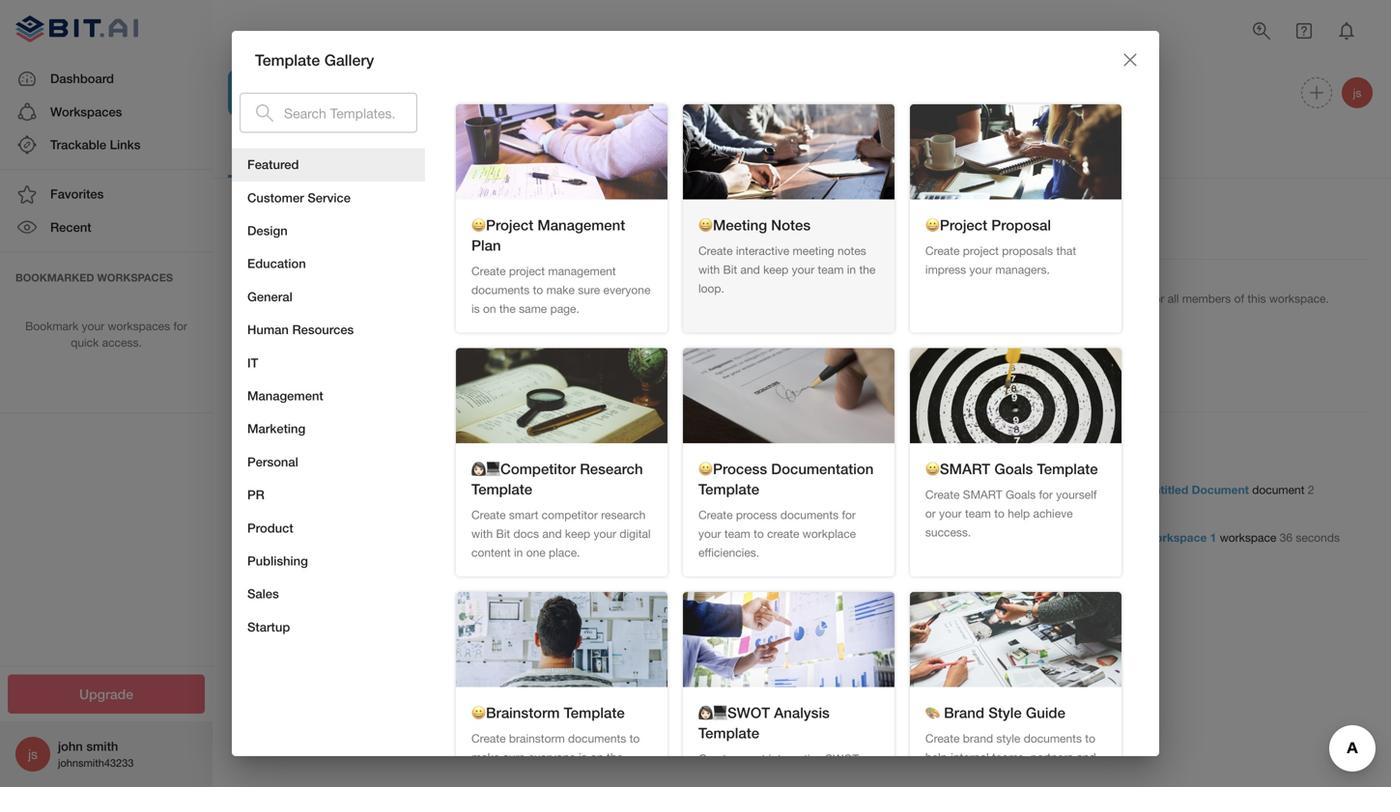 Task type: locate. For each thing, give the bounding box(es) containing it.
1 vertical spatial in
[[514, 546, 523, 560]]

1 vertical spatial interactive
[[769, 752, 822, 766]]

1 horizontal spatial smart
[[736, 752, 766, 766]]

the down plan
[[499, 302, 516, 315]]

create inside 'create brand style documents to help internal teams, partners and media present your brand the rig'
[[926, 732, 960, 745]]

0 horizontal spatial is
[[472, 302, 480, 315]]

your down meeting
[[792, 263, 815, 276]]

upgrade button
[[8, 675, 205, 714]]

2 seconds ago down favorite image
[[444, 293, 514, 305]]

template down 👩🏻💻swot
[[699, 725, 760, 742]]

documents down plan
[[472, 283, 530, 297]]

1 vertical spatial help
[[926, 751, 948, 764]]

1 vertical spatial on
[[591, 751, 604, 764]]

create for 😀brainstorm template
[[472, 732, 506, 745]]

your down teams,
[[1003, 770, 1026, 783]]

bit inside create interactive meeting notes with bit and keep your team in the loop.
[[723, 263, 737, 276]]

create up analysis'
[[699, 752, 733, 766]]

make inside "create project management documents to make sure everyone is on the same page."
[[547, 283, 575, 297]]

2 created from the top
[[1103, 531, 1142, 544]]

page.
[[550, 302, 580, 315], [503, 770, 532, 783]]

brand up internal
[[963, 732, 994, 745]]

0 horizontal spatial project
[[509, 264, 545, 278]]

create up or
[[926, 488, 960, 501]]

0 horizontal spatial 2
[[444, 293, 450, 305]]

smart inside create smart competitor research with bit docs and keep your digital content in one place.
[[509, 508, 539, 522]]

documents up 'workplace'
[[781, 508, 839, 522]]

2 horizontal spatial ago
[[1093, 499, 1113, 513]]

in inside create interactive meeting notes with bit and keep your team in the loop.
[[847, 263, 856, 276]]

documents inside "create project management documents to make sure everyone is on the same page."
[[472, 283, 530, 297]]

2 horizontal spatial on
[[748, 771, 761, 785]]

template for 😀process documentation template
[[699, 481, 760, 498]]

1 horizontal spatial 2
[[1308, 483, 1315, 496]]

1 vertical spatial is
[[579, 751, 587, 764]]

bit for 👩🏻💻competitor research template
[[496, 527, 510, 541]]

john for john smith created untitled document document
[[1046, 483, 1068, 496]]

project for proposal
[[963, 244, 999, 257]]

created
[[1103, 483, 1142, 496], [1103, 531, 1142, 544]]

documents link
[[228, 131, 383, 178]]

and up place.
[[542, 527, 562, 541]]

for
[[1063, 292, 1076, 305], [1151, 292, 1165, 305], [173, 319, 187, 333], [1039, 488, 1053, 501], [842, 508, 856, 522]]

0 horizontal spatial quick
[[71, 336, 99, 349]]

for up 'workplace'
[[842, 508, 856, 522]]

workspaces button
[[0, 95, 213, 129]]

is down 😀brainstorm template
[[579, 751, 587, 764]]

1 horizontal spatial page.
[[550, 302, 580, 315]]

0 horizontal spatial same
[[472, 770, 500, 783]]

create smart competitor research with bit docs and keep your digital content in one place.
[[472, 508, 651, 560]]

personal
[[247, 455, 298, 470]]

create inside create smart interactive swot analysis' on your company
[[699, 752, 733, 766]]

in inside create smart competitor research with bit docs and keep your digital content in one place.
[[514, 546, 523, 560]]

page. down the brainstorm
[[503, 770, 532, 783]]

😀project up plan
[[472, 216, 534, 234]]

1 horizontal spatial seconds
[[1046, 499, 1090, 513]]

keep inside create smart competitor research with bit docs and keep your digital content in one place.
[[565, 527, 591, 541]]

create left new
[[892, 213, 933, 229]]

create inside create process documents for your team to create workplace efficiencies.
[[699, 508, 733, 522]]

0 vertical spatial john
[[1046, 483, 1068, 496]]

customer service
[[247, 190, 351, 205]]

create inside create smart competitor research with bit docs and keep your digital content in one place.
[[472, 508, 506, 522]]

1 horizontal spatial workspace
[[1145, 531, 1207, 544]]

2 horizontal spatial team
[[965, 507, 991, 520]]

1 😀project from the left
[[472, 216, 534, 234]]

untitled up workspace 1 'link'
[[1145, 483, 1189, 496]]

create inside create interactive meeting notes with bit and keep your team in the loop.
[[699, 244, 733, 257]]

john smith created untitled document document
[[1046, 483, 1305, 496]]

marketing button
[[232, 413, 425, 446]]

interactive down analysis
[[769, 752, 822, 766]]

1 horizontal spatial project
[[963, 244, 999, 257]]

recent
[[50, 220, 91, 235]]

your inside bookmark your workspaces for quick access.
[[82, 319, 104, 333]]

in left one
[[514, 546, 523, 560]]

today
[[1042, 438, 1077, 453]]

make down management at the left top of page
[[547, 283, 575, 297]]

0 vertical spatial brand
[[963, 732, 994, 745]]

0 vertical spatial is
[[472, 302, 480, 315]]

with inside create smart competitor research with bit docs and keep your digital content in one place.
[[472, 527, 493, 541]]

for inside bookmark your workspaces for quick access.
[[173, 319, 187, 333]]

everyone down management at the left top of page
[[603, 283, 651, 297]]

documents down 😀brainstorm template
[[568, 732, 626, 745]]

content library link
[[383, 131, 537, 178]]

page. inside create brainstorm documents to make sure everyone is on the same page.
[[503, 770, 532, 783]]

1 horizontal spatial with
[[699, 263, 720, 276]]

👩🏻💻swot analysis template image
[[683, 592, 895, 688]]

1 vertical spatial brand
[[1029, 770, 1059, 783]]

1 vertical spatial bit
[[496, 527, 510, 541]]

your up the efficiencies.
[[699, 527, 721, 541]]

0 vertical spatial js
[[1353, 86, 1362, 100]]

workspace down the john smith created untitled document document
[[1145, 531, 1207, 544]]

smart up analysis'
[[736, 752, 766, 766]]

interactive down 😀meeting notes
[[736, 244, 790, 257]]

bookmark your workspaces for quick access.
[[25, 319, 187, 349]]

and inside 'create brand style documents to help internal teams, partners and media present your brand the rig'
[[1077, 751, 1096, 764]]

quick down the bookmark at the left top of the page
[[71, 336, 99, 349]]

1 horizontal spatial and
[[741, 263, 760, 276]]

keep
[[763, 263, 789, 276], [565, 527, 591, 541]]

sure down management at the left top of page
[[578, 283, 600, 297]]

1 vertical spatial with
[[472, 527, 493, 541]]

analysis
[[774, 705, 830, 722]]

template down 😀process
[[699, 481, 760, 498]]

1 vertical spatial management
[[247, 388, 323, 403]]

2 vertical spatial on
[[748, 771, 761, 785]]

members
[[1183, 292, 1231, 305]]

template down today
[[1037, 461, 1098, 478]]

36 seconds ago
[[1046, 531, 1340, 561]]

on right analysis'
[[748, 771, 761, 785]]

2 horizontal spatial and
[[1077, 751, 1096, 764]]

to inside 'create brand style documents to help internal teams, partners and media present your brand the rig'
[[1085, 732, 1096, 745]]

make down 😀brainstorm
[[472, 751, 500, 764]]

0 vertical spatial make
[[547, 283, 575, 297]]

1 vertical spatial project
[[509, 264, 545, 278]]

1 horizontal spatial same
[[519, 302, 547, 315]]

create inside the create smart goals for yourself or your team to help achieve success.
[[926, 488, 960, 501]]

create for 😀project management plan
[[472, 264, 506, 278]]

create for 🎨 brand style guide
[[926, 732, 960, 745]]

page. down management at the left top of page
[[550, 302, 580, 315]]

0 horizontal spatial untitled
[[336, 265, 389, 283]]

seconds down favorite image
[[453, 293, 493, 305]]

😀process
[[699, 461, 767, 478]]

project down the 😀project proposal at top
[[963, 244, 999, 257]]

0 horizontal spatial everyone
[[528, 751, 576, 764]]

untitled down design button
[[336, 265, 389, 283]]

1 horizontal spatial on
[[591, 751, 604, 764]]

😀brainstorm template image
[[456, 592, 668, 688]]

0 vertical spatial same
[[519, 302, 547, 315]]

1 horizontal spatial management
[[538, 216, 625, 234]]

2 vertical spatial seconds
[[1296, 531, 1340, 544]]

0 vertical spatial management
[[538, 216, 625, 234]]

management
[[538, 216, 625, 234], [247, 388, 323, 403]]

the down partners
[[1062, 770, 1079, 783]]

template down 👩🏻💻competitor
[[472, 481, 533, 498]]

1 vertical spatial created
[[1103, 531, 1142, 544]]

is inside create brainstorm documents to make sure everyone is on the same page.
[[579, 751, 587, 764]]

library
[[465, 147, 523, 163]]

john up johnsmith43233
[[58, 739, 83, 754]]

1 vertical spatial john
[[58, 739, 83, 754]]

0 horizontal spatial js
[[28, 746, 38, 762]]

0 vertical spatial sure
[[578, 283, 600, 297]]

on down 😀brainstorm template
[[591, 751, 604, 764]]

for inside create process documents for your team to create workplace efficiencies.
[[842, 508, 856, 522]]

bit inside create smart competitor research with bit docs and keep your digital content in one place.
[[496, 527, 510, 541]]

😀project up impress
[[926, 216, 988, 234]]

education button
[[232, 248, 425, 281]]

on inside "create project management documents to make sure everyone is on the same page."
[[483, 302, 496, 315]]

1 horizontal spatial ago
[[1046, 547, 1066, 561]]

0 vertical spatial interactive
[[736, 244, 790, 257]]

create down '🎨'
[[926, 732, 960, 745]]

favorite image
[[469, 262, 492, 286]]

to
[[533, 283, 543, 297], [995, 507, 1005, 520], [754, 527, 764, 541], [630, 732, 640, 745], [1085, 732, 1096, 745]]

featured button
[[232, 148, 425, 181]]

keep down notes
[[763, 263, 789, 276]]

goals down the 😀smart goals template at the right bottom of the page
[[1006, 488, 1036, 501]]

your right analysis'
[[764, 771, 787, 785]]

smith
[[1072, 483, 1100, 496], [86, 739, 118, 754]]

your inside 'create brand style documents to help internal teams, partners and media present your brand the rig'
[[1003, 770, 1026, 783]]

or
[[926, 507, 936, 520]]

john
[[1046, 483, 1068, 496], [58, 739, 83, 754]]

2
[[444, 293, 450, 305], [1308, 483, 1315, 496]]

documents inside create process documents for your team to create workplace efficiencies.
[[781, 508, 839, 522]]

make
[[547, 283, 575, 297], [472, 751, 500, 764]]

brand down partners
[[1029, 770, 1059, 783]]

access.
[[102, 336, 142, 349]]

goals inside the create smart goals for yourself or your team to help achieve success.
[[1006, 488, 1036, 501]]

smith for john smith johnsmith43233
[[86, 739, 118, 754]]

0 vertical spatial in
[[847, 263, 856, 276]]

create for 😀project proposal
[[926, 244, 960, 257]]

management inside 😀project management plan
[[538, 216, 625, 234]]

same down 😀project management plan
[[519, 302, 547, 315]]

created left workspace 1 'link'
[[1103, 531, 1142, 544]]

on down favorite image
[[483, 302, 496, 315]]

media
[[926, 770, 957, 783]]

ago right the achieve
[[1093, 499, 1113, 513]]

0 horizontal spatial smart
[[509, 508, 539, 522]]

0 vertical spatial project
[[963, 244, 999, 257]]

bookmarked workspaces
[[15, 272, 173, 284]]

and right partners
[[1077, 751, 1096, 764]]

template for 👩🏻💻swot analysis template
[[699, 725, 760, 742]]

1 vertical spatial quick
[[71, 336, 99, 349]]

design button
[[232, 215, 425, 248]]

and down 😀meeting notes
[[741, 263, 760, 276]]

your inside create process documents for your team to create workplace efficiencies.
[[699, 527, 721, 541]]

document up workspace
[[1192, 483, 1249, 496]]

1 vertical spatial team
[[965, 507, 991, 520]]

personal button
[[232, 446, 425, 479]]

help up media
[[926, 751, 948, 764]]

0 vertical spatial smart
[[509, 508, 539, 522]]

trackable links
[[50, 137, 141, 152]]

0 vertical spatial untitled
[[336, 265, 389, 283]]

2 vertical spatial and
[[1077, 751, 1096, 764]]

create inside button
[[892, 213, 933, 229]]

the inside "create project management documents to make sure everyone is on the same page."
[[499, 302, 516, 315]]

everyone down the brainstorm
[[528, 751, 576, 764]]

help
[[1008, 507, 1030, 520], [926, 751, 948, 764]]

0 horizontal spatial page.
[[503, 770, 532, 783]]

quick left access
[[1080, 292, 1108, 305]]

created right yourself on the right of the page
[[1103, 483, 1142, 496]]

favorites button
[[0, 178, 213, 211]]

1 horizontal spatial help
[[1008, 507, 1030, 520]]

your inside create interactive meeting notes with bit and keep your team in the loop.
[[792, 263, 815, 276]]

trackable links button
[[0, 129, 213, 162]]

2 vertical spatial ago
[[1046, 547, 1066, 561]]

0 horizontal spatial john
[[58, 739, 83, 754]]

ago down plan
[[496, 293, 514, 305]]

smart
[[963, 488, 1003, 501]]

1 horizontal spatial js
[[1353, 86, 1362, 100]]

js
[[1353, 86, 1362, 100], [28, 746, 38, 762]]

project for management
[[509, 264, 545, 278]]

1 horizontal spatial john
[[1046, 483, 1068, 496]]

management up marketing
[[247, 388, 323, 403]]

0 horizontal spatial team
[[725, 527, 751, 541]]

0 horizontal spatial document
[[393, 265, 462, 283]]

pin items for quick access for all members of this workspace.
[[1011, 292, 1329, 305]]

0 vertical spatial document
[[393, 265, 462, 283]]

0 horizontal spatial 2 seconds ago
[[444, 293, 514, 305]]

😀project management plan image
[[456, 104, 668, 200]]

0 horizontal spatial management
[[247, 388, 323, 403]]

seconds down today
[[1046, 499, 1090, 513]]

1 horizontal spatial bit
[[723, 263, 737, 276]]

smith inside "john smith johnsmith43233"
[[86, 739, 118, 754]]

documents inside 'create brand style documents to help internal teams, partners and media present your brand the rig'
[[1024, 732, 1082, 745]]

content library
[[397, 147, 523, 163]]

your right impress
[[970, 263, 992, 276]]

for inside the create smart goals for yourself or your team to help achieve success.
[[1039, 488, 1053, 501]]

seconds
[[453, 293, 493, 305], [1046, 499, 1090, 513], [1296, 531, 1340, 544]]

create inside "create project management documents to make sure everyone is on the same page."
[[472, 264, 506, 278]]

same
[[519, 302, 547, 315], [472, 770, 500, 783]]

trackable
[[50, 137, 106, 152]]

workspace down gallery
[[290, 82, 380, 103]]

it
[[247, 355, 258, 370]]

goals
[[995, 461, 1033, 478], [1006, 488, 1036, 501]]

management up management at the left top of page
[[538, 216, 625, 234]]

team down smart
[[965, 507, 991, 520]]

proposal
[[992, 216, 1051, 234]]

0 horizontal spatial bit
[[496, 527, 510, 541]]

😀project inside 😀project management plan
[[472, 216, 534, 234]]

0 horizontal spatial on
[[483, 302, 496, 315]]

1 vertical spatial smart
[[736, 752, 766, 766]]

workspaces
[[50, 104, 122, 119]]

with up content
[[472, 527, 493, 541]]

in down notes
[[847, 263, 856, 276]]

tab list
[[228, 131, 1376, 178]]

2 right 'document' on the right
[[1308, 483, 1315, 496]]

1 left workspace
[[1210, 531, 1217, 544]]

2 vertical spatial team
[[725, 527, 751, 541]]

2 😀project from the left
[[926, 216, 988, 234]]

same inside create brainstorm documents to make sure everyone is on the same page.
[[472, 770, 500, 783]]

create for 😀smart goals template
[[926, 488, 960, 501]]

template inside 👩🏻💻competitor research template
[[472, 481, 533, 498]]

template inside 👩🏻💻swot analysis template
[[699, 725, 760, 742]]

keep down the competitor
[[565, 527, 591, 541]]

template inside 😀process documentation template
[[699, 481, 760, 498]]

on
[[483, 302, 496, 315], [591, 751, 604, 764], [748, 771, 761, 785]]

create inside create brainstorm documents to make sure everyone is on the same page.
[[472, 732, 506, 745]]

😀smart goals template
[[926, 461, 1098, 478]]

😀project for 😀project management plan
[[472, 216, 534, 234]]

0 horizontal spatial in
[[514, 546, 523, 560]]

your
[[792, 263, 815, 276], [970, 263, 992, 276], [82, 319, 104, 333], [939, 507, 962, 520], [594, 527, 617, 541], [699, 527, 721, 541], [1003, 770, 1026, 783], [764, 771, 787, 785]]

brand
[[963, 732, 994, 745], [1029, 770, 1059, 783]]

bit
[[723, 263, 737, 276], [496, 527, 510, 541]]

with inside create interactive meeting notes with bit and keep your team in the loop.
[[699, 263, 720, 276]]

0 vertical spatial workspace
[[290, 82, 380, 103]]

0 vertical spatial insights
[[583, 147, 646, 163]]

research
[[580, 461, 643, 478]]

smith for john smith created untitled document document
[[1072, 483, 1100, 496]]

0 horizontal spatial help
[[926, 751, 948, 764]]

pr button
[[232, 479, 425, 512]]

project inside "create project management documents to make sure everyone is on the same page."
[[509, 264, 545, 278]]

bit up content
[[496, 527, 510, 541]]

for for 😀smart goals template
[[1039, 488, 1053, 501]]

2 down untitled document
[[444, 293, 450, 305]]

project inside create project proposals that impress your managers.
[[963, 244, 999, 257]]

smart inside create smart interactive swot analysis' on your company
[[736, 752, 766, 766]]

0 horizontal spatial sure
[[503, 751, 525, 764]]

with up the loop.
[[699, 263, 720, 276]]

teams,
[[992, 751, 1027, 764]]

1 left 'bookmark' image
[[385, 82, 395, 103]]

help inside 'create brand style documents to help internal teams, partners and media present your brand the rig'
[[926, 751, 948, 764]]

john inside "john smith johnsmith43233"
[[58, 739, 83, 754]]

in
[[847, 263, 856, 276], [514, 546, 523, 560]]

the
[[859, 263, 876, 276], [499, 302, 516, 315], [607, 751, 623, 764], [1062, 770, 1079, 783]]

js button
[[1339, 74, 1376, 111]]

0 horizontal spatial brand
[[963, 732, 994, 745]]

for right workspaces
[[173, 319, 187, 333]]

education
[[247, 256, 306, 271]]

1 vertical spatial seconds
[[1046, 499, 1090, 513]]

0 horizontal spatial and
[[542, 527, 562, 541]]

1 vertical spatial keep
[[565, 527, 591, 541]]

1 horizontal spatial document
[[1192, 483, 1249, 496]]

0 vertical spatial ago
[[496, 293, 514, 305]]

2 seconds ago up workspace 1 'link'
[[1046, 483, 1315, 513]]

team up the efficiencies.
[[725, 527, 751, 541]]

documents up partners
[[1024, 732, 1082, 745]]

documents inside create brainstorm documents to make sure everyone is on the same page.
[[568, 732, 626, 745]]

0 vertical spatial on
[[483, 302, 496, 315]]

human
[[247, 322, 289, 337]]

same inside "create project management documents to make sure everyone is on the same page."
[[519, 302, 547, 315]]

😀project proposal
[[926, 216, 1051, 234]]

your down research
[[594, 527, 617, 541]]

for up the achieve
[[1039, 488, 1053, 501]]

0 horizontal spatial insights
[[583, 147, 646, 163]]

smith up johnsmith43233
[[86, 739, 118, 754]]

everyone inside "create project management documents to make sure everyone is on the same page."
[[603, 283, 651, 297]]

1 horizontal spatial make
[[547, 283, 575, 297]]

bit up the loop.
[[723, 263, 737, 276]]

on inside create brainstorm documents to make sure everyone is on the same page.
[[591, 751, 604, 764]]

process
[[736, 508, 777, 522]]

service
[[308, 190, 351, 205]]

team down meeting
[[818, 263, 844, 276]]

john up the achieve
[[1046, 483, 1068, 496]]

36
[[1280, 531, 1293, 544]]

1 horizontal spatial quick
[[1080, 292, 1108, 305]]

seconds right "36"
[[1296, 531, 1340, 544]]

page. inside "create project management documents to make sure everyone is on the same page."
[[550, 302, 580, 315]]

1 vertical spatial document
[[1192, 483, 1249, 496]]

same down 😀brainstorm
[[472, 770, 500, 783]]

dashboard
[[50, 71, 114, 86]]

0 vertical spatial created
[[1103, 483, 1142, 496]]

workspace
[[1220, 531, 1277, 544]]

smith up the achieve
[[1072, 483, 1100, 496]]

create down 😀brainstorm
[[472, 732, 506, 745]]

startup button
[[232, 611, 425, 644]]

smart up the docs
[[509, 508, 539, 522]]

help left the achieve
[[1008, 507, 1030, 520]]

1 horizontal spatial smith
[[1072, 483, 1100, 496]]

1 horizontal spatial is
[[579, 751, 587, 764]]

startup
[[247, 620, 290, 635]]

the inside create brainstorm documents to make sure everyone is on the same page.
[[607, 751, 623, 764]]

workspace.
[[1270, 292, 1329, 305]]

the inside 'create brand style documents to help internal teams, partners and media present your brand the rig'
[[1062, 770, 1079, 783]]

template up create brainstorm documents to make sure everyone is on the same page. on the left bottom of the page
[[564, 705, 625, 722]]

create down 😀meeting
[[699, 244, 733, 257]]

items
[[1031, 292, 1059, 305]]

and inside create interactive meeting notes with bit and keep your team in the loop.
[[741, 263, 760, 276]]

create inside create project proposals that impress your managers.
[[926, 244, 960, 257]]

1 horizontal spatial 1
[[1210, 531, 1217, 544]]

1 horizontal spatial insights
[[1011, 386, 1068, 404]]

create up impress
[[926, 244, 960, 257]]

help inside the create smart goals for yourself or your team to help achieve success.
[[1008, 507, 1030, 520]]

and
[[741, 263, 760, 276], [542, 527, 562, 541], [1077, 751, 1096, 764]]

general button
[[232, 281, 425, 314]]

1 horizontal spatial 2 seconds ago
[[1046, 483, 1315, 513]]

management inside button
[[247, 388, 323, 403]]

1 vertical spatial 1
[[1210, 531, 1217, 544]]

create up content
[[472, 508, 506, 522]]

the down 😀brainstorm template
[[607, 751, 623, 764]]

research
[[601, 508, 646, 522]]

smart for 👩🏻💻swot
[[736, 752, 766, 766]]

documents
[[472, 283, 530, 297], [781, 508, 839, 522], [568, 732, 626, 745], [1024, 732, 1082, 745]]

place.
[[549, 546, 580, 560]]

create down plan
[[472, 264, 506, 278]]

goals up smart
[[995, 461, 1033, 478]]

untitled
[[336, 265, 389, 283], [1145, 483, 1189, 496]]

😀smart goals template image
[[910, 348, 1122, 444]]

project down 😀project management plan
[[509, 264, 545, 278]]

the inside create interactive meeting notes with bit and keep your team in the loop.
[[859, 263, 876, 276]]

ago down the achieve
[[1046, 547, 1066, 561]]

2 horizontal spatial seconds
[[1296, 531, 1340, 544]]

0 vertical spatial seconds
[[453, 293, 493, 305]]

home link
[[236, 212, 291, 229]]



Task type: vqa. For each thing, say whether or not it's contained in the screenshot.
TEMPLATE corresponding to 👩🏻💻Competitor Research Template
yes



Task type: describe. For each thing, give the bounding box(es) containing it.
for for 😀process documentation template
[[842, 508, 856, 522]]

general
[[247, 289, 293, 304]]

impress
[[926, 263, 966, 276]]

🎨 brand style guide
[[926, 705, 1066, 722]]

create for 👩🏻💻swot analysis template
[[699, 752, 733, 766]]

access
[[1111, 292, 1148, 305]]

1 vertical spatial 2 seconds ago
[[1046, 483, 1315, 513]]

it button
[[232, 347, 425, 380]]

loop.
[[699, 282, 725, 295]]

sales
[[247, 587, 279, 602]]

everyone inside create brainstorm documents to make sure everyone is on the same page.
[[528, 751, 576, 764]]

team inside create interactive meeting notes with bit and keep your team in the loop.
[[818, 263, 844, 276]]

👩🏻💻competitor research template image
[[456, 348, 668, 444]]

johnsmith43233
[[58, 757, 134, 770]]

brand
[[944, 705, 985, 722]]

john smith johnsmith43233
[[58, 739, 134, 770]]

all
[[1168, 292, 1179, 305]]

gallery
[[324, 51, 374, 69]]

tab list containing documents
[[228, 131, 1376, 178]]

with for 😀meeting notes
[[699, 263, 720, 276]]

😀process documentation template image
[[683, 348, 895, 444]]

management
[[548, 264, 616, 278]]

🎨 brand style guide image
[[910, 592, 1122, 688]]

bookmark image
[[406, 81, 429, 104]]

create
[[767, 527, 800, 541]]

pinned items
[[1011, 233, 1105, 252]]

one
[[526, 546, 546, 560]]

2 inside 2 seconds ago
[[1308, 483, 1315, 496]]

your inside create smart competitor research with bit docs and keep your digital content in one place.
[[594, 527, 617, 541]]

create brainstorm documents to make sure everyone is on the same page.
[[472, 732, 640, 783]]

bookmark
[[25, 319, 78, 333]]

keep inside create interactive meeting notes with bit and keep your team in the loop.
[[763, 263, 789, 276]]

meeting
[[793, 244, 835, 257]]

dashboard button
[[0, 62, 213, 95]]

human resources
[[247, 322, 354, 337]]

your inside create project proposals that impress your managers.
[[970, 263, 992, 276]]

interactive inside create smart interactive swot analysis' on your company
[[769, 752, 822, 766]]

internal
[[951, 751, 989, 764]]

😀meeting notes
[[699, 216, 811, 234]]

publishing
[[247, 554, 308, 569]]

sure inside create brainstorm documents to make sure everyone is on the same page.
[[503, 751, 525, 764]]

🎨
[[926, 705, 940, 722]]

for right items on the top right
[[1063, 292, 1076, 305]]

seconds inside 36 seconds ago
[[1296, 531, 1340, 544]]

create for 😀meeting notes
[[699, 244, 733, 257]]

for left all
[[1151, 292, 1165, 305]]

john for john smith johnsmith43233
[[58, 739, 83, 754]]

workspaces
[[108, 319, 170, 333]]

digital
[[620, 527, 651, 541]]

smart for 👩🏻💻competitor
[[509, 508, 539, 522]]

create smart goals for yourself or your team to help achieve success.
[[926, 488, 1097, 539]]

resources
[[292, 322, 354, 337]]

1 horizontal spatial untitled
[[1145, 483, 1189, 496]]

pinned
[[1011, 233, 1061, 252]]

items
[[1066, 233, 1105, 252]]

settings
[[736, 147, 802, 163]]

create project proposals that impress your managers.
[[926, 244, 1077, 276]]

pin
[[1011, 292, 1028, 305]]

brainstorm
[[509, 732, 565, 745]]

human resources button
[[232, 314, 425, 347]]

to inside create process documents for your team to create workplace efficiencies.
[[754, 527, 764, 541]]

😀project for 😀project proposal
[[926, 216, 988, 234]]

team inside create process documents for your team to create workplace efficiencies.
[[725, 527, 751, 541]]

0 vertical spatial goals
[[995, 461, 1033, 478]]

competitor
[[542, 508, 598, 522]]

guide
[[1026, 705, 1066, 722]]

analysis'
[[699, 771, 745, 785]]

for for bookmarked workspaces
[[173, 319, 187, 333]]

is inside "create project management documents to make sure everyone is on the same page."
[[472, 302, 480, 315]]

😀brainstorm
[[472, 705, 560, 722]]

and inside create smart competitor research with bit docs and keep your digital content in one place.
[[542, 527, 562, 541]]

create project management documents to make sure everyone is on the same page.
[[472, 264, 651, 315]]

team inside the create smart goals for yourself or your team to help achieve success.
[[965, 507, 991, 520]]

document
[[1253, 483, 1305, 496]]

create for 😀process documentation template
[[699, 508, 733, 522]]

😀process documentation template
[[699, 461, 874, 498]]

0 vertical spatial quick
[[1080, 292, 1108, 305]]

recent button
[[0, 211, 213, 244]]

0 horizontal spatial seconds
[[453, 293, 493, 305]]

sales button
[[232, 578, 425, 611]]

bit for 😀meeting notes
[[723, 263, 737, 276]]

0 vertical spatial 1
[[385, 82, 395, 103]]

template left gallery
[[255, 51, 320, 69]]

1 horizontal spatial brand
[[1029, 770, 1059, 783]]

docs
[[514, 527, 539, 541]]

😀smart
[[926, 461, 991, 478]]

👩🏻💻swot analysis template
[[699, 705, 830, 742]]

your inside create smart interactive swot analysis' on your company
[[764, 771, 787, 785]]

template gallery
[[255, 51, 374, 69]]

😀project proposal image
[[910, 104, 1122, 200]]

links
[[110, 137, 141, 152]]

favorites
[[50, 187, 104, 202]]

upgrade
[[79, 687, 133, 703]]

workspace 1
[[290, 82, 395, 103]]

design
[[247, 223, 288, 238]]

quick inside bookmark your workspaces for quick access.
[[71, 336, 99, 349]]

plan
[[472, 237, 501, 254]]

1 created from the top
[[1103, 483, 1142, 496]]

template gallery dialog
[[232, 31, 1160, 788]]

proposals
[[1002, 244, 1053, 257]]

documentation
[[771, 461, 874, 478]]

swot
[[826, 752, 859, 766]]

management button
[[232, 380, 425, 413]]

style
[[997, 732, 1021, 745]]

bookmarked
[[15, 272, 94, 284]]

your inside the create smart goals for yourself or your team to help achieve success.
[[939, 507, 962, 520]]

template for 😀smart goals template
[[1037, 461, 1098, 478]]

featured
[[247, 157, 299, 172]]

documents
[[262, 147, 349, 163]]

😀meeting notes image
[[683, 104, 895, 200]]

to inside the create smart goals for yourself or your team to help achieve success.
[[995, 507, 1005, 520]]

efficiencies.
[[699, 546, 760, 560]]

template for 👩🏻💻competitor research template
[[472, 481, 533, 498]]

👩🏻💻swot
[[699, 705, 770, 722]]

ago inside 36 seconds ago
[[1046, 547, 1066, 561]]

of
[[1235, 292, 1245, 305]]

present
[[961, 770, 1000, 783]]

workplace
[[803, 527, 856, 541]]

yourself
[[1056, 488, 1097, 501]]

1 vertical spatial insights
[[1011, 386, 1068, 404]]

publishing button
[[232, 545, 425, 578]]

created workspace 1 workspace
[[1100, 531, 1277, 544]]

make inside create brainstorm documents to make sure everyone is on the same page.
[[472, 751, 500, 764]]

notes
[[838, 244, 867, 257]]

to inside create brainstorm documents to make sure everyone is on the same page.
[[630, 732, 640, 745]]

sure inside "create project management documents to make sure everyone is on the same page."
[[578, 283, 600, 297]]

interactive inside create interactive meeting notes with bit and keep your team in the loop.
[[736, 244, 790, 257]]

with for 👩🏻💻competitor research template
[[472, 527, 493, 541]]

create new
[[892, 213, 965, 229]]

untitled document
[[336, 265, 462, 283]]

insights link
[[537, 131, 692, 178]]

create for 👩🏻💻competitor research template
[[472, 508, 506, 522]]

success.
[[926, 526, 971, 539]]

workspaces
[[97, 272, 173, 284]]

on inside create smart interactive swot analysis' on your company
[[748, 771, 761, 785]]

Search Templates... search field
[[284, 93, 417, 133]]

js inside button
[[1353, 86, 1362, 100]]

to inside "create project management documents to make sure everyone is on the same page."
[[533, 283, 543, 297]]



